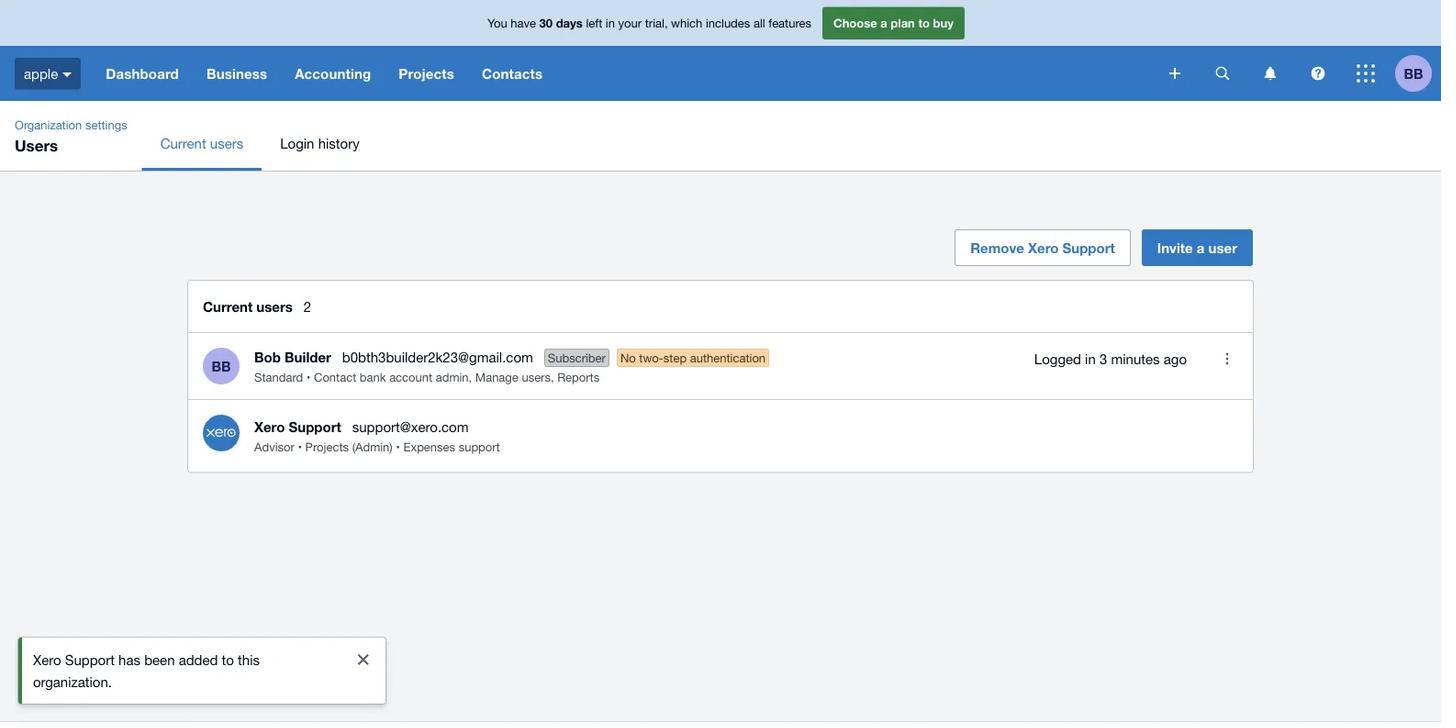 Task type: locate. For each thing, give the bounding box(es) containing it.
current users
[[160, 135, 243, 151], [203, 298, 293, 315]]

users
[[15, 136, 58, 154]]

1 horizontal spatial a
[[1197, 240, 1205, 256]]

0 horizontal spatial bb
[[212, 358, 231, 375]]

current
[[160, 135, 206, 151], [203, 298, 253, 315]]

two-
[[639, 351, 664, 365]]

been
[[144, 652, 175, 668]]

users down business
[[210, 135, 243, 151]]

users right manage
[[522, 370, 551, 384]]

1 horizontal spatial bb
[[1404, 65, 1423, 82]]

a inside button
[[1197, 240, 1205, 256]]

menu containing current users
[[142, 116, 1441, 171]]

0 vertical spatial xero
[[1028, 240, 1059, 256]]

xero support has been added to this organization. alert
[[18, 638, 386, 704]]

, left manage
[[469, 370, 472, 384]]

0 vertical spatial bb
[[1404, 65, 1423, 82]]

• down xero support
[[298, 440, 302, 454]]

0 horizontal spatial •
[[298, 440, 302, 454]]

2 horizontal spatial xero
[[1028, 240, 1059, 256]]

xero up organization.
[[33, 652, 61, 668]]

to left buy
[[918, 16, 930, 30]]

0 horizontal spatial svg image
[[63, 72, 72, 77]]

projects down xero support
[[305, 440, 349, 454]]

0 vertical spatial support
[[1063, 240, 1115, 256]]

banner
[[0, 0, 1441, 101]]

0 horizontal spatial xero
[[33, 652, 61, 668]]

1 vertical spatial current
[[203, 298, 253, 315]]

builder
[[285, 349, 331, 365]]

xero
[[1028, 240, 1059, 256], [254, 419, 285, 435], [33, 652, 61, 668]]

advisor • projects (admin) • expenses support
[[254, 440, 500, 454]]

0 vertical spatial to
[[918, 16, 930, 30]]

0 horizontal spatial to
[[222, 652, 234, 668]]

0 horizontal spatial a
[[881, 16, 887, 30]]

2 horizontal spatial support
[[1063, 240, 1115, 256]]

dashboard link
[[92, 46, 193, 101]]

0 vertical spatial users
[[210, 135, 243, 151]]

you
[[487, 16, 507, 30]]

business
[[206, 65, 267, 82]]

, left reports
[[551, 370, 554, 384]]

authentication
[[690, 351, 766, 365]]

xero up advisor
[[254, 419, 285, 435]]

banner containing dashboard
[[0, 0, 1441, 101]]

current users down business
[[160, 135, 243, 151]]

support up organization.
[[65, 652, 115, 668]]

choose a plan to buy
[[834, 16, 954, 30]]

xero inside button
[[1028, 240, 1059, 256]]

minutes
[[1111, 351, 1160, 367]]

svg image inside apple popup button
[[63, 72, 72, 77]]

bb
[[1404, 65, 1423, 82], [212, 358, 231, 375]]

current users up the bob
[[203, 298, 293, 315]]

which
[[671, 16, 703, 30]]

users left '2'
[[256, 298, 293, 315]]

1 , from the left
[[469, 370, 472, 384]]

2 vertical spatial xero
[[33, 652, 61, 668]]

a left plan
[[881, 16, 887, 30]]

bb inside "popup button"
[[1404, 65, 1423, 82]]

navigation containing dashboard
[[92, 46, 1157, 101]]

navigation
[[92, 46, 1157, 101]]

1 vertical spatial bb
[[212, 358, 231, 375]]

contact
[[314, 370, 356, 384]]

xero right "remove"
[[1028, 240, 1059, 256]]

•
[[306, 370, 311, 384], [298, 440, 302, 454], [396, 440, 400, 454]]

support left invite
[[1063, 240, 1115, 256]]

0 vertical spatial current users
[[160, 135, 243, 151]]

to left "this" at left bottom
[[222, 652, 234, 668]]

have
[[511, 16, 536, 30]]

xero support has been added to this organization.
[[33, 652, 260, 690]]

users
[[210, 135, 243, 151], [256, 298, 293, 315], [522, 370, 551, 384]]

• down builder on the left of the page
[[306, 370, 311, 384]]

1 vertical spatial to
[[222, 652, 234, 668]]

menu
[[142, 116, 1441, 171]]

1 vertical spatial in
[[1085, 351, 1096, 367]]

support@xero.com
[[352, 419, 469, 435]]

remove xero support
[[971, 240, 1115, 256]]

1 horizontal spatial ,
[[551, 370, 554, 384]]

xero inside xero support has been added to this organization.
[[33, 652, 61, 668]]

bob
[[254, 349, 281, 365]]

0 horizontal spatial support
[[65, 652, 115, 668]]

svg image
[[1265, 67, 1276, 80], [1170, 68, 1181, 79], [63, 72, 72, 77]]

bank
[[360, 370, 386, 384]]

current down 'dashboard' link
[[160, 135, 206, 151]]

in right left
[[606, 16, 615, 30]]

apple button
[[0, 46, 92, 101]]

in left 3
[[1085, 351, 1096, 367]]

1 vertical spatial xero
[[254, 419, 285, 435]]

current left '2'
[[203, 298, 253, 315]]

to inside xero support has been added to this organization.
[[222, 652, 234, 668]]

2 vertical spatial support
[[65, 652, 115, 668]]

0 horizontal spatial projects
[[305, 440, 349, 454]]

a
[[881, 16, 887, 30], [1197, 240, 1205, 256]]

ago
[[1164, 351, 1187, 367]]

,
[[469, 370, 472, 384], [551, 370, 554, 384]]

settings
[[85, 118, 127, 132]]

step
[[664, 351, 687, 365]]

2 horizontal spatial users
[[522, 370, 551, 384]]

0 horizontal spatial ,
[[469, 370, 472, 384]]

user
[[1209, 240, 1237, 256]]

history
[[318, 135, 360, 151]]

0 horizontal spatial in
[[606, 16, 615, 30]]

organization.
[[33, 674, 112, 690]]

0 vertical spatial projects
[[399, 65, 454, 82]]

0 vertical spatial a
[[881, 16, 887, 30]]

1 vertical spatial users
[[256, 298, 293, 315]]

standard
[[254, 370, 303, 384]]

to
[[918, 16, 930, 30], [222, 652, 234, 668]]

added
[[179, 652, 218, 668]]

support inside xero support has been added to this organization.
[[65, 652, 115, 668]]

support up advisor
[[289, 419, 341, 435]]

dashboard
[[106, 65, 179, 82]]

logged
[[1034, 351, 1081, 367]]

1 vertical spatial a
[[1197, 240, 1205, 256]]

projects left contacts
[[399, 65, 454, 82]]

has
[[118, 652, 140, 668]]

current inside current users 'link'
[[160, 135, 206, 151]]

a left user at the right top of page
[[1197, 240, 1205, 256]]

support
[[1063, 240, 1115, 256], [289, 419, 341, 435], [65, 652, 115, 668]]

0 horizontal spatial users
[[210, 135, 243, 151]]

left
[[586, 16, 602, 30]]

bb button
[[1395, 46, 1441, 101]]

2
[[304, 298, 311, 314]]

support
[[459, 440, 500, 454]]

projects
[[399, 65, 454, 82], [305, 440, 349, 454]]

svg image
[[1357, 64, 1375, 83], [1216, 67, 1230, 80], [1311, 67, 1325, 80]]

remove xero support button
[[955, 230, 1131, 266]]

contacts
[[482, 65, 543, 82]]

2 , from the left
[[551, 370, 554, 384]]

1 horizontal spatial xero
[[254, 419, 285, 435]]

0 vertical spatial current
[[160, 135, 206, 151]]

in
[[606, 16, 615, 30], [1085, 351, 1096, 367]]

projects inside dropdown button
[[399, 65, 454, 82]]

current users inside 'link'
[[160, 135, 243, 151]]

logged in 3 minutes ago
[[1034, 351, 1187, 367]]

organization
[[15, 118, 82, 132]]

all
[[754, 16, 765, 30]]

users inside 'link'
[[210, 135, 243, 151]]

accounting
[[295, 65, 371, 82]]

• down support@xero.com
[[396, 440, 400, 454]]

1 horizontal spatial •
[[306, 370, 311, 384]]

1 horizontal spatial support
[[289, 419, 341, 435]]

support for xero support has been added to this organization.
[[65, 652, 115, 668]]

1 horizontal spatial svg image
[[1170, 68, 1181, 79]]

1 horizontal spatial projects
[[399, 65, 454, 82]]

1 vertical spatial support
[[289, 419, 341, 435]]



Task type: describe. For each thing, give the bounding box(es) containing it.
apple
[[24, 65, 58, 81]]

2 horizontal spatial •
[[396, 440, 400, 454]]

b0bth3builder2k23@gmail.com
[[342, 349, 533, 365]]

xero for xero support has been added to this organization.
[[33, 652, 61, 668]]

login history link
[[262, 116, 378, 171]]

1 horizontal spatial in
[[1085, 351, 1096, 367]]

dismiss image
[[358, 655, 369, 666]]

admin
[[436, 370, 469, 384]]

remove
[[971, 240, 1024, 256]]

expenses
[[403, 440, 455, 454]]

bob builder
[[254, 349, 331, 365]]

invite a user
[[1157, 240, 1237, 256]]

contacts button
[[468, 46, 556, 101]]

standard • contact bank account admin , manage users , reports
[[254, 370, 600, 384]]

no
[[620, 351, 636, 365]]

you have 30 days left in your trial, which includes all features
[[487, 16, 812, 30]]

business button
[[193, 46, 281, 101]]

a for invite
[[1197, 240, 1205, 256]]

this
[[238, 652, 260, 668]]

invite a user button
[[1142, 230, 1253, 266]]

days
[[556, 16, 583, 30]]

login history
[[280, 135, 360, 151]]

1 vertical spatial current users
[[203, 298, 293, 315]]

xero for xero support
[[254, 419, 285, 435]]

features
[[769, 16, 812, 30]]

1 horizontal spatial to
[[918, 16, 930, 30]]

2 horizontal spatial svg image
[[1265, 67, 1276, 80]]

2 horizontal spatial svg image
[[1357, 64, 1375, 83]]

subscriber
[[548, 351, 606, 365]]

3
[[1100, 351, 1107, 367]]

(admin)
[[352, 440, 393, 454]]

0 horizontal spatial svg image
[[1216, 67, 1230, 80]]

dismiss button
[[345, 642, 382, 678]]

xero support
[[254, 419, 341, 435]]

• for advisor
[[298, 440, 302, 454]]

projects button
[[385, 46, 468, 101]]

a for choose
[[881, 16, 887, 30]]

advisor
[[254, 440, 295, 454]]

buy
[[933, 16, 954, 30]]

1 horizontal spatial users
[[256, 298, 293, 315]]

reports
[[557, 370, 600, 384]]

accounting button
[[281, 46, 385, 101]]

30
[[539, 16, 553, 30]]

organization settings link
[[7, 116, 135, 134]]

includes
[[706, 16, 750, 30]]

manage
[[475, 370, 518, 384]]

plan
[[891, 16, 915, 30]]

1 horizontal spatial svg image
[[1311, 67, 1325, 80]]

no two-step authentication
[[620, 351, 766, 365]]

your
[[618, 16, 642, 30]]

choose
[[834, 16, 877, 30]]

current users link
[[142, 116, 262, 171]]

invite
[[1157, 240, 1193, 256]]

0 vertical spatial in
[[606, 16, 615, 30]]

support for xero support
[[289, 419, 341, 435]]

support inside button
[[1063, 240, 1115, 256]]

login
[[280, 135, 314, 151]]

1 vertical spatial projects
[[305, 440, 349, 454]]

• for standard
[[306, 370, 311, 384]]

trial,
[[645, 16, 668, 30]]

account
[[389, 370, 432, 384]]

2 vertical spatial users
[[522, 370, 551, 384]]

organization settings users
[[15, 118, 127, 154]]

more options image
[[1209, 341, 1246, 377]]



Task type: vqa. For each thing, say whether or not it's contained in the screenshot.
800
no



